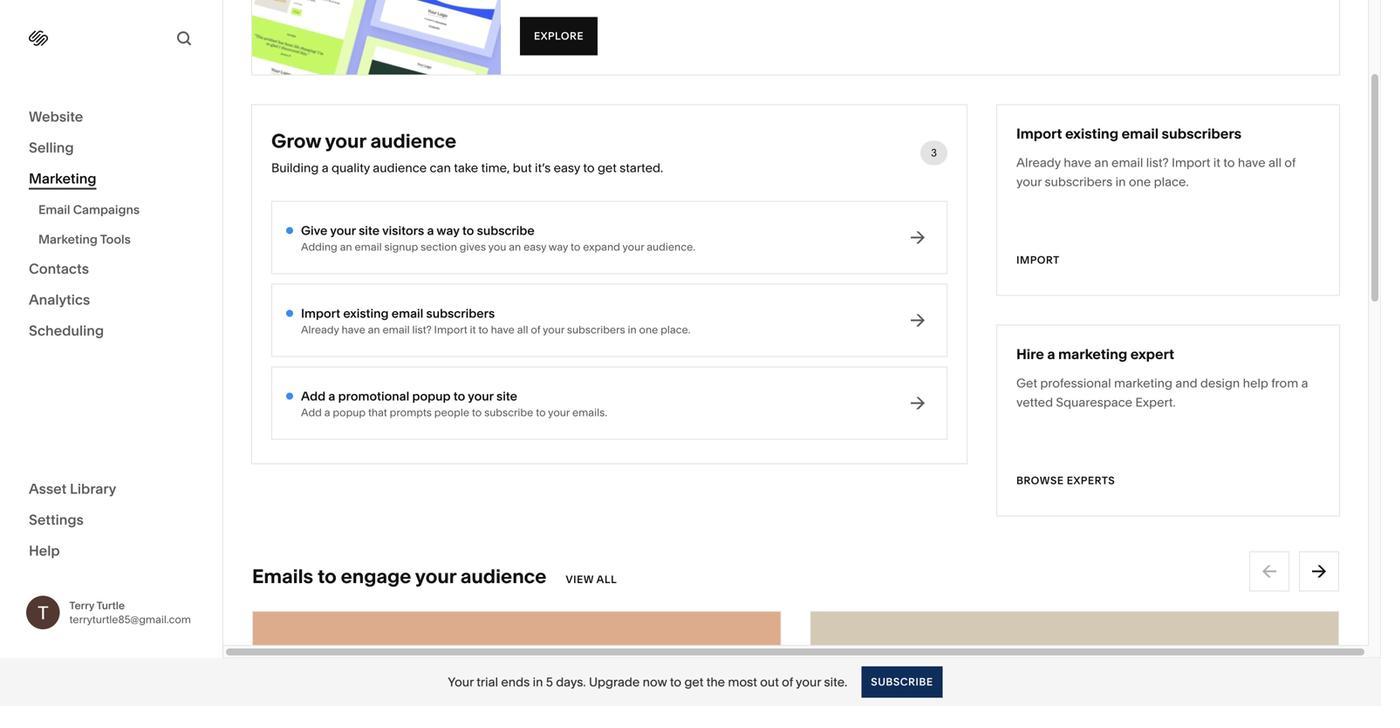 Task type: vqa. For each thing, say whether or not it's contained in the screenshot.
Marketing related to Marketing
yes



Task type: locate. For each thing, give the bounding box(es) containing it.
scheduling link
[[29, 322, 194, 342]]

your trial ends in 5 days. upgrade now to get the most out of your site.
[[448, 675, 847, 690]]

1 vertical spatial marketing
[[38, 232, 98, 247]]

terry turtle terryturtle85@gmail.com
[[69, 600, 191, 626]]

get
[[684, 675, 704, 690]]

most
[[728, 675, 757, 690]]

marketing for marketing
[[29, 170, 96, 187]]

your
[[796, 675, 821, 690]]

site.
[[824, 675, 847, 690]]

settings
[[29, 512, 84, 529]]

subscribe button
[[861, 667, 943, 698]]

marketing
[[29, 170, 96, 187], [38, 232, 98, 247]]

website
[[29, 108, 83, 125]]

marketing tools
[[38, 232, 131, 247]]

turtle
[[96, 600, 125, 612]]

marketing up email
[[29, 170, 96, 187]]

marketing up contacts
[[38, 232, 98, 247]]

out
[[760, 675, 779, 690]]

contacts link
[[29, 260, 194, 280]]

days.
[[556, 675, 586, 690]]

trial
[[477, 675, 498, 690]]

campaigns
[[73, 202, 140, 217]]

0 vertical spatial marketing
[[29, 170, 96, 187]]

selling
[[29, 139, 74, 156]]

analytics
[[29, 291, 90, 308]]

email
[[38, 202, 70, 217]]

analytics link
[[29, 291, 194, 311]]

5
[[546, 675, 553, 690]]



Task type: describe. For each thing, give the bounding box(es) containing it.
of
[[782, 675, 793, 690]]

to
[[670, 675, 681, 690]]

marketing for marketing tools
[[38, 232, 98, 247]]

subscribe
[[871, 676, 933, 689]]

email campaigns link
[[38, 195, 203, 225]]

terryturtle85@gmail.com
[[69, 614, 191, 626]]

marketing tools link
[[38, 225, 203, 254]]

your
[[448, 675, 474, 690]]

asset library link
[[29, 480, 194, 500]]

asset library
[[29, 481, 116, 498]]

website link
[[29, 107, 194, 128]]

now
[[643, 675, 667, 690]]

asset
[[29, 481, 67, 498]]

terry
[[69, 600, 94, 612]]

ends
[[501, 675, 530, 690]]

contacts
[[29, 260, 89, 277]]

scheduling
[[29, 322, 104, 339]]

the
[[706, 675, 725, 690]]

email campaigns
[[38, 202, 140, 217]]

help
[[29, 543, 60, 560]]

upgrade
[[589, 675, 640, 690]]

help link
[[29, 542, 60, 561]]

marketing link
[[29, 169, 194, 190]]

selling link
[[29, 138, 194, 159]]

tools
[[100, 232, 131, 247]]

settings link
[[29, 511, 194, 531]]

library
[[70, 481, 116, 498]]

in
[[533, 675, 543, 690]]



